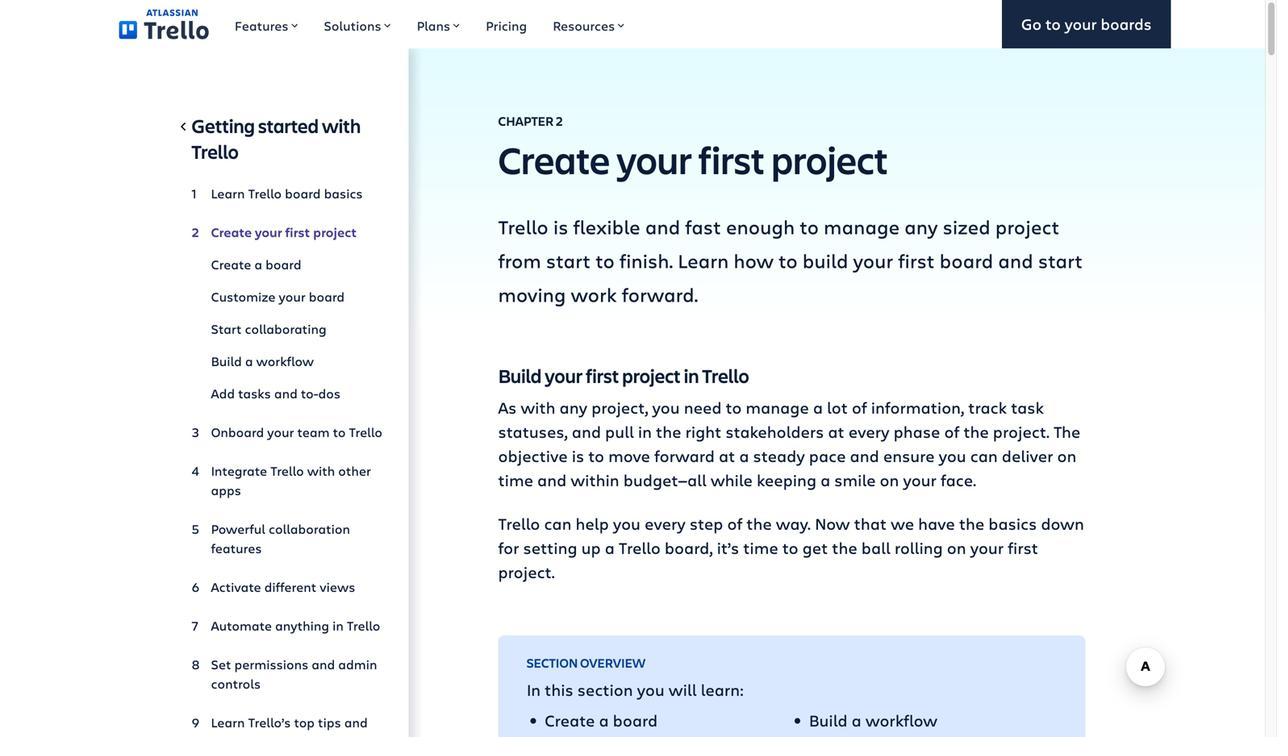 Task type: vqa. For each thing, say whether or not it's contained in the screenshot.
it's
yes



Task type: describe. For each thing, give the bounding box(es) containing it.
trello is flexible and fast enough to manage any sized project from start to finish. learn how to build your first board and start moving work forward.
[[498, 214, 1083, 307]]

work
[[571, 282, 617, 307]]

trello up for
[[498, 513, 540, 535]]

plans button
[[404, 0, 473, 48]]

to up within at the left
[[588, 445, 604, 467]]

1 start from the left
[[546, 248, 591, 274]]

2 horizontal spatial build
[[809, 710, 848, 732]]

of inside the trello can help you every step of the way. now that we have the basics down for setting up a trello board, it's time to get the ball rolling on your first project.
[[727, 513, 743, 535]]

pace
[[809, 445, 846, 467]]

onboard your team to trello link
[[192, 416, 383, 449]]

create up customize on the left of the page
[[211, 256, 251, 273]]

your inside trello is flexible and fast enough to manage any sized project from start to finish. learn how to build your first board and start moving work forward.
[[853, 248, 894, 274]]

trello up the other
[[349, 424, 382, 441]]

trello can help you every step of the way. now that we have the basics down for setting up a trello board, it's time to get the ball rolling on your first project.
[[498, 513, 1084, 583]]

flexible
[[573, 214, 640, 240]]

the up forward
[[656, 421, 681, 443]]

features
[[235, 17, 288, 34]]

finish.
[[620, 248, 673, 274]]

fast
[[685, 214, 721, 240]]

board inside trello is flexible and fast enough to manage any sized project from start to finish. learn how to build your first board and start moving work forward.
[[940, 248, 994, 274]]

down
[[1041, 513, 1084, 535]]

face.
[[941, 469, 976, 491]]

activate different views
[[211, 579, 355, 596]]

every inside build your first project in trello as with any project, you need to manage a lot of information, track task statuses, and pull in the right stakeholders at every phase of the project. the objective is to move forward at a steady pace and ensure you can deliver on time and within budget—all while keeping a smile on your face.
[[849, 421, 890, 443]]

powerful
[[211, 520, 265, 538]]

getting started with trello
[[192, 113, 361, 164]]

forward
[[654, 445, 715, 467]]

2 start from the left
[[1038, 248, 1083, 274]]

trello inside getting started with trello
[[192, 139, 239, 164]]

set
[[211, 656, 231, 673]]

permissions
[[234, 656, 308, 673]]

a inside the trello can help you every step of the way. now that we have the basics down for setting up a trello board, it's time to get the ball rolling on your first project.
[[605, 537, 615, 559]]

information,
[[871, 397, 965, 418]]

create your first project link
[[192, 216, 383, 249]]

manage inside trello is flexible and fast enough to manage any sized project from start to finish. learn how to build your first board and start moving work forward.
[[824, 214, 900, 240]]

in
[[527, 679, 541, 701]]

need
[[684, 397, 722, 418]]

resources
[[553, 17, 615, 34]]

create a board link
[[192, 249, 383, 281]]

this
[[545, 679, 573, 701]]

board for learn trello board basics link
[[285, 185, 321, 202]]

learn trello's top tips and tricks link
[[192, 707, 383, 738]]

deliver
[[1002, 445, 1053, 467]]

activate
[[211, 579, 261, 596]]

for
[[498, 537, 519, 559]]

anything
[[275, 617, 329, 635]]

trello right up
[[619, 537, 661, 559]]

overview
[[580, 655, 646, 672]]

start
[[211, 320, 242, 338]]

start collaborating
[[211, 320, 327, 338]]

learn for learn trello board basics
[[211, 185, 245, 202]]

your inside "chapter 2 create your first project"
[[617, 134, 692, 185]]

0 horizontal spatial at
[[719, 445, 735, 467]]

the
[[1054, 421, 1081, 443]]

create inside "chapter 2 create your first project"
[[498, 134, 610, 185]]

is inside trello is flexible and fast enough to manage any sized project from start to finish. learn how to build your first board and start moving work forward.
[[553, 214, 568, 240]]

up
[[581, 537, 601, 559]]

atlassian trello image
[[119, 9, 209, 39]]

go to your boards link
[[1002, 0, 1171, 48]]

time inside build your first project in trello as with any project, you need to manage a lot of information, track task statuses, and pull in the right stakeholders at every phase of the project. the objective is to move forward at a steady pace and ensure you can deliver on time and within budget—all while keeping a smile on your face.
[[498, 469, 533, 491]]

integrate trello with other apps link
[[192, 455, 383, 507]]

tricks
[[211, 734, 244, 738]]

the left way. in the bottom of the page
[[747, 513, 772, 535]]

now
[[815, 513, 850, 535]]

pull
[[605, 421, 634, 443]]

the down the track
[[964, 421, 989, 443]]

learn for learn trello's top tips and tricks
[[211, 714, 245, 732]]

integrate
[[211, 462, 267, 480]]

ensure
[[883, 445, 935, 467]]

to-
[[301, 385, 318, 402]]

it's
[[717, 537, 739, 559]]

get
[[803, 537, 828, 559]]

can inside the trello can help you every step of the way. now that we have the basics down for setting up a trello board, it's time to get the ball rolling on your first project.
[[544, 513, 572, 535]]

trello inside build your first project in trello as with any project, you need to manage a lot of information, track task statuses, and pull in the right stakeholders at every phase of the project. the objective is to move forward at a steady pace and ensure you can deliver on time and within budget—all while keeping a smile on your face.
[[702, 363, 749, 389]]

2 horizontal spatial of
[[945, 421, 960, 443]]

1 vertical spatial in
[[638, 421, 652, 443]]

chapter
[[498, 113, 554, 130]]

your inside the trello can help you every step of the way. now that we have the basics down for setting up a trello board, it's time to get the ball rolling on your first project.
[[971, 537, 1004, 559]]

how
[[734, 248, 774, 274]]

solutions
[[324, 17, 381, 34]]

onboard
[[211, 424, 264, 441]]

1 vertical spatial create a board
[[545, 710, 658, 732]]

getting started with trello link
[[192, 113, 383, 171]]

automate anything in trello
[[211, 617, 380, 635]]

will
[[669, 679, 697, 701]]

2 vertical spatial in
[[333, 617, 344, 635]]

getting
[[192, 113, 255, 138]]

time inside the trello can help you every step of the way. now that we have the basics down for setting up a trello board, it's time to get the ball rolling on your first project.
[[743, 537, 779, 559]]

top
[[294, 714, 315, 732]]

enough
[[726, 214, 795, 240]]

board for customize your board link
[[309, 288, 345, 305]]

onboard your team to trello
[[211, 424, 382, 441]]

and inside set permissions and admin controls
[[312, 656, 335, 673]]

to inside 'link'
[[1046, 13, 1061, 34]]

0 vertical spatial create a board
[[211, 256, 301, 273]]

customize your board link
[[192, 281, 383, 313]]

stakeholders
[[726, 421, 824, 443]]

customize
[[211, 288, 276, 305]]

step
[[690, 513, 723, 535]]

board down section overview in this section you will learn:
[[613, 710, 658, 732]]

budget—all
[[624, 469, 707, 491]]

integrate trello with other apps
[[211, 462, 371, 499]]

views
[[320, 579, 355, 596]]

phase
[[894, 421, 940, 443]]

forward.
[[622, 282, 698, 307]]

first inside create your first project 'link'
[[285, 224, 310, 241]]

create down this
[[545, 710, 595, 732]]

manage inside build your first project in trello as with any project, you need to manage a lot of information, track task statuses, and pull in the right stakeholders at every phase of the project. the objective is to move forward at a steady pace and ensure you can deliver on time and within budget—all while keeping a smile on your face.
[[746, 397, 809, 418]]

add
[[211, 385, 235, 402]]

learn:
[[701, 679, 744, 701]]

trello inside trello is flexible and fast enough to manage any sized project from start to finish. learn how to build your first board and start moving work forward.
[[498, 214, 549, 240]]

controls
[[211, 675, 261, 693]]

learn trello's top tips and tricks
[[211, 714, 368, 738]]

tasks
[[238, 385, 271, 402]]

to inside the trello can help you every step of the way. now that we have the basics down for setting up a trello board, it's time to get the ball rolling on your first project.
[[783, 537, 799, 559]]

with for integrate trello with other apps
[[307, 462, 335, 480]]

task
[[1011, 397, 1044, 418]]

team
[[297, 424, 330, 441]]

first inside trello is flexible and fast enough to manage any sized project from start to finish. learn how to build your first board and start moving work forward.
[[898, 248, 935, 274]]

0 vertical spatial on
[[1058, 445, 1077, 467]]

learn inside trello is flexible and fast enough to manage any sized project from start to finish. learn how to build your first board and start moving work forward.
[[678, 248, 729, 274]]

0 vertical spatial of
[[852, 397, 867, 418]]

any for first
[[905, 214, 938, 240]]

different
[[264, 579, 317, 596]]

to up build
[[800, 214, 819, 240]]

first inside build your first project in trello as with any project, you need to manage a lot of information, track task statuses, and pull in the right stakeholders at every phase of the project. the objective is to move forward at a steady pace and ensure you can deliver on time and within budget—all while keeping a smile on your face.
[[586, 363, 619, 389]]

admin
[[338, 656, 377, 673]]



Task type: locate. For each thing, give the bounding box(es) containing it.
0 vertical spatial workflow
[[256, 353, 314, 370]]

workflow inside "link"
[[256, 353, 314, 370]]

basics up create your first project 'link' at the top of the page
[[324, 185, 363, 202]]

project,
[[592, 397, 648, 418]]

right
[[686, 421, 722, 443]]

0 horizontal spatial in
[[333, 617, 344, 635]]

0 horizontal spatial can
[[544, 513, 572, 535]]

create down 2
[[498, 134, 610, 185]]

project. for trello
[[993, 421, 1050, 443]]

0 vertical spatial can
[[971, 445, 998, 467]]

you inside the trello can help you every step of the way. now that we have the basics down for setting up a trello board, it's time to get the ball rolling on your first project.
[[613, 513, 641, 535]]

0 vertical spatial basics
[[324, 185, 363, 202]]

create a board up customize on the left of the page
[[211, 256, 301, 273]]

objective
[[498, 445, 568, 467]]

any inside trello is flexible and fast enough to manage any sized project from start to finish. learn how to build your first board and start moving work forward.
[[905, 214, 938, 240]]

within
[[571, 469, 619, 491]]

0 vertical spatial every
[[849, 421, 890, 443]]

2 horizontal spatial in
[[684, 363, 699, 389]]

time right it's
[[743, 537, 779, 559]]

to right team
[[333, 424, 346, 441]]

collaboration
[[269, 520, 350, 538]]

of up it's
[[727, 513, 743, 535]]

1 horizontal spatial start
[[1038, 248, 1083, 274]]

board up create your first project 'link' at the top of the page
[[285, 185, 321, 202]]

learn down fast
[[678, 248, 729, 274]]

pricing link
[[473, 0, 540, 48]]

project inside build your first project in trello as with any project, you need to manage a lot of information, track task statuses, and pull in the right stakeholders at every phase of the project. the objective is to move forward at a steady pace and ensure you can deliver on time and within budget—all while keeping a smile on your face.
[[622, 363, 681, 389]]

project. for step
[[498, 561, 555, 583]]

any
[[905, 214, 938, 240], [560, 397, 588, 418]]

0 horizontal spatial manage
[[746, 397, 809, 418]]

2 vertical spatial of
[[727, 513, 743, 535]]

start collaborating link
[[192, 313, 383, 345]]

lot
[[827, 397, 848, 418]]

the
[[656, 421, 681, 443], [964, 421, 989, 443], [747, 513, 772, 535], [959, 513, 985, 535], [832, 537, 858, 559]]

learn down getting
[[211, 185, 245, 202]]

move
[[609, 445, 650, 467]]

resources button
[[540, 0, 638, 48]]

started
[[258, 113, 319, 138]]

and
[[645, 214, 680, 240], [998, 248, 1034, 274], [274, 385, 298, 402], [572, 421, 601, 443], [850, 445, 879, 467], [537, 469, 567, 491], [312, 656, 335, 673], [344, 714, 368, 732]]

any left "project,"
[[560, 397, 588, 418]]

0 horizontal spatial build
[[211, 353, 242, 370]]

2 horizontal spatial on
[[1058, 445, 1077, 467]]

any left sized
[[905, 214, 938, 240]]

1 horizontal spatial is
[[572, 445, 584, 467]]

1 horizontal spatial build a workflow
[[809, 710, 938, 732]]

0 vertical spatial project.
[[993, 421, 1050, 443]]

setting
[[523, 537, 577, 559]]

with inside integrate trello with other apps
[[307, 462, 335, 480]]

from
[[498, 248, 541, 274]]

other
[[338, 462, 371, 480]]

to right need
[[726, 397, 742, 418]]

1 vertical spatial learn
[[678, 248, 729, 274]]

1 vertical spatial is
[[572, 445, 584, 467]]

features button
[[222, 0, 311, 48]]

0 vertical spatial time
[[498, 469, 533, 491]]

basics left down
[[989, 513, 1037, 535]]

0 vertical spatial any
[[905, 214, 938, 240]]

trello inside integrate trello with other apps
[[270, 462, 304, 480]]

first inside "chapter 2 create your first project"
[[698, 134, 765, 185]]

build inside "link"
[[211, 353, 242, 370]]

1 vertical spatial manage
[[746, 397, 809, 418]]

track
[[969, 397, 1007, 418]]

steady
[[753, 445, 805, 467]]

1 vertical spatial can
[[544, 513, 572, 535]]

0 horizontal spatial any
[[560, 397, 588, 418]]

trello down onboard your team to trello link at the bottom left of page
[[270, 462, 304, 480]]

is inside build your first project in trello as with any project, you need to manage a lot of information, track task statuses, and pull in the right stakeholders at every phase of the project. the objective is to move forward at a steady pace and ensure you can deliver on time and within budget—all while keeping a smile on your face.
[[572, 445, 584, 467]]

1 horizontal spatial workflow
[[866, 710, 938, 732]]

with right started
[[322, 113, 361, 138]]

trello down getting
[[192, 139, 239, 164]]

customize your board
[[211, 288, 345, 305]]

learn
[[211, 185, 245, 202], [678, 248, 729, 274], [211, 714, 245, 732]]

on inside the trello can help you every step of the way. now that we have the basics down for setting up a trello board, it's time to get the ball rolling on your first project.
[[947, 537, 966, 559]]

solutions button
[[311, 0, 404, 48]]

with left the other
[[307, 462, 335, 480]]

1 vertical spatial time
[[743, 537, 779, 559]]

project. inside the trello can help you every step of the way. now that we have the basics down for setting up a trello board, it's time to get the ball rolling on your first project.
[[498, 561, 555, 583]]

your
[[1065, 13, 1097, 34], [617, 134, 692, 185], [255, 224, 282, 241], [853, 248, 894, 274], [279, 288, 306, 305], [545, 363, 583, 389], [267, 424, 294, 441], [903, 469, 937, 491], [971, 537, 1004, 559]]

board for create a board link
[[266, 256, 301, 273]]

learn trello board basics link
[[192, 178, 383, 210]]

1 horizontal spatial can
[[971, 445, 998, 467]]

time
[[498, 469, 533, 491], [743, 537, 779, 559]]

that
[[854, 513, 887, 535]]

features
[[211, 540, 262, 557]]

learn up tricks
[[211, 714, 245, 732]]

1 horizontal spatial on
[[947, 537, 966, 559]]

with up statuses,
[[521, 397, 556, 418]]

at down lot
[[828, 421, 845, 443]]

automate
[[211, 617, 272, 635]]

1 horizontal spatial any
[[905, 214, 938, 240]]

1 vertical spatial basics
[[989, 513, 1037, 535]]

can up the setting
[[544, 513, 572, 535]]

trello up from
[[498, 214, 549, 240]]

at
[[828, 421, 845, 443], [719, 445, 735, 467]]

create a board
[[211, 256, 301, 273], [545, 710, 658, 732]]

with
[[322, 113, 361, 138], [521, 397, 556, 418], [307, 462, 335, 480]]

trello up need
[[702, 363, 749, 389]]

with inside build your first project in trello as with any project, you need to manage a lot of information, track task statuses, and pull in the right stakeholders at every phase of the project. the objective is to move forward at a steady pace and ensure you can deliver on time and within budget—all while keeping a smile on your face.
[[521, 397, 556, 418]]

trello
[[192, 139, 239, 164], [248, 185, 282, 202], [498, 214, 549, 240], [702, 363, 749, 389], [349, 424, 382, 441], [270, 462, 304, 480], [498, 513, 540, 535], [619, 537, 661, 559], [347, 617, 380, 635]]

trello up create your first project
[[248, 185, 282, 202]]

trello up admin
[[347, 617, 380, 635]]

1 horizontal spatial of
[[852, 397, 867, 418]]

to
[[1046, 13, 1061, 34], [800, 214, 819, 240], [596, 248, 615, 274], [779, 248, 798, 274], [726, 397, 742, 418], [333, 424, 346, 441], [588, 445, 604, 467], [783, 537, 799, 559]]

statuses,
[[498, 421, 568, 443]]

keeping
[[757, 469, 817, 491]]

0 horizontal spatial workflow
[[256, 353, 314, 370]]

1 vertical spatial of
[[945, 421, 960, 443]]

project inside trello is flexible and fast enough to manage any sized project from start to finish. learn how to build your first board and start moving work forward.
[[996, 214, 1060, 240]]

0 vertical spatial at
[[828, 421, 845, 443]]

every up the board,
[[645, 513, 686, 535]]

you up the face.
[[939, 445, 966, 467]]

and inside learn trello's top tips and tricks
[[344, 714, 368, 732]]

first inside the trello can help you every step of the way. now that we have the basics down for setting up a trello board, it's time to get the ball rolling on your first project.
[[1008, 537, 1039, 559]]

help
[[576, 513, 609, 535]]

go to your boards
[[1021, 13, 1152, 34]]

of right lot
[[852, 397, 867, 418]]

0 horizontal spatial time
[[498, 469, 533, 491]]

1 vertical spatial with
[[521, 397, 556, 418]]

trello's
[[248, 714, 291, 732]]

to down way. in the bottom of the page
[[783, 537, 799, 559]]

1 vertical spatial at
[[719, 445, 735, 467]]

0 horizontal spatial every
[[645, 513, 686, 535]]

in up need
[[684, 363, 699, 389]]

0 horizontal spatial project.
[[498, 561, 555, 583]]

the right have
[[959, 513, 985, 535]]

1 horizontal spatial every
[[849, 421, 890, 443]]

1 horizontal spatial time
[[743, 537, 779, 559]]

you right 'help'
[[613, 513, 641, 535]]

board down create your first project
[[266, 256, 301, 273]]

1 horizontal spatial create a board
[[545, 710, 658, 732]]

in right anything
[[333, 617, 344, 635]]

you left the will
[[637, 679, 665, 701]]

any inside build your first project in trello as with any project, you need to manage a lot of information, track task statuses, and pull in the right stakeholders at every phase of the project. the objective is to move forward at a steady pace and ensure you can deliver on time and within budget—all while keeping a smile on your face.
[[560, 397, 588, 418]]

board
[[285, 185, 321, 202], [940, 248, 994, 274], [266, 256, 301, 273], [309, 288, 345, 305], [613, 710, 658, 732]]

create a board down section
[[545, 710, 658, 732]]

manage
[[824, 214, 900, 240], [746, 397, 809, 418]]

add tasks and to-dos
[[211, 385, 341, 402]]

you left need
[[652, 397, 680, 418]]

board down sized
[[940, 248, 994, 274]]

project. down for
[[498, 561, 555, 583]]

powerful collaboration features
[[211, 520, 350, 557]]

build a workflow inside "link"
[[211, 353, 314, 370]]

1 vertical spatial any
[[560, 397, 588, 418]]

learn trello board basics
[[211, 185, 363, 202]]

in right pull
[[638, 421, 652, 443]]

have
[[918, 513, 955, 535]]

0 horizontal spatial is
[[553, 214, 568, 240]]

0 horizontal spatial start
[[546, 248, 591, 274]]

0 vertical spatial build a workflow
[[211, 353, 314, 370]]

manage up build
[[824, 214, 900, 240]]

way.
[[776, 513, 811, 535]]

board down create a board link
[[309, 288, 345, 305]]

section
[[527, 655, 578, 672]]

0 vertical spatial is
[[553, 214, 568, 240]]

learn inside learn trello's top tips and tricks
[[211, 714, 245, 732]]

0 horizontal spatial create a board
[[211, 256, 301, 273]]

time down objective
[[498, 469, 533, 491]]

manage up stakeholders
[[746, 397, 809, 418]]

1 horizontal spatial project.
[[993, 421, 1050, 443]]

build your first project in trello as with any project, you need to manage a lot of information, track task statuses, and pull in the right stakeholders at every phase of the project. the objective is to move forward at a steady pace and ensure you can deliver on time and within budget—all while keeping a smile on your face.
[[498, 363, 1081, 491]]

at up while
[[719, 445, 735, 467]]

we
[[891, 513, 914, 535]]

1 horizontal spatial in
[[638, 421, 652, 443]]

the down "now"
[[832, 537, 858, 559]]

1 horizontal spatial manage
[[824, 214, 900, 240]]

1 vertical spatial build a workflow
[[809, 710, 938, 732]]

2 vertical spatial on
[[947, 537, 966, 559]]

as
[[498, 397, 517, 418]]

2 vertical spatial with
[[307, 462, 335, 480]]

1 vertical spatial on
[[880, 469, 899, 491]]

2 vertical spatial learn
[[211, 714, 245, 732]]

a inside "link"
[[245, 353, 253, 370]]

1 vertical spatial every
[[645, 513, 686, 535]]

can up the face.
[[971, 445, 998, 467]]

can inside build your first project in trello as with any project, you need to manage a lot of information, track task statuses, and pull in the right stakeholders at every phase of the project. the objective is to move forward at a steady pace and ensure you can deliver on time and within budget—all while keeping a smile on your face.
[[971, 445, 998, 467]]

1 horizontal spatial build
[[498, 363, 542, 389]]

1 vertical spatial project.
[[498, 561, 555, 583]]

on down the the
[[1058, 445, 1077, 467]]

project inside "chapter 2 create your first project"
[[772, 134, 888, 185]]

create up create a board link
[[211, 224, 252, 241]]

board,
[[665, 537, 713, 559]]

build inside build your first project in trello as with any project, you need to manage a lot of information, track task statuses, and pull in the right stakeholders at every phase of the project. the objective is to move forward at a steady pace and ensure you can deliver on time and within budget—all while keeping a smile on your face.
[[498, 363, 542, 389]]

you inside section overview in this section you will learn:
[[637, 679, 665, 701]]

is up within at the left
[[572, 445, 584, 467]]

pricing
[[486, 17, 527, 34]]

on down have
[[947, 537, 966, 559]]

basics inside the trello can help you every step of the way. now that we have the basics down for setting up a trello board, it's time to get the ball rolling on your first project.
[[989, 513, 1037, 535]]

project inside 'link'
[[313, 224, 357, 241]]

create inside 'link'
[[211, 224, 252, 241]]

0 vertical spatial in
[[684, 363, 699, 389]]

project. up deliver
[[993, 421, 1050, 443]]

tips
[[318, 714, 341, 732]]

any for statuses,
[[560, 397, 588, 418]]

0 horizontal spatial basics
[[324, 185, 363, 202]]

ball
[[862, 537, 891, 559]]

to down flexible
[[596, 248, 615, 274]]

every up ensure
[[849, 421, 890, 443]]

dos
[[318, 385, 341, 402]]

1 vertical spatial workflow
[[866, 710, 938, 732]]

build a workflow link
[[192, 345, 383, 378]]

build a workflow
[[211, 353, 314, 370], [809, 710, 938, 732]]

is left flexible
[[553, 214, 568, 240]]

to right how
[[779, 248, 798, 274]]

0 horizontal spatial build a workflow
[[211, 353, 314, 370]]

basics
[[324, 185, 363, 202], [989, 513, 1037, 535]]

go
[[1021, 13, 1042, 34]]

of right phase
[[945, 421, 960, 443]]

automate anything in trello link
[[192, 610, 383, 642]]

create
[[498, 134, 610, 185], [211, 224, 252, 241], [211, 256, 251, 273], [545, 710, 595, 732]]

with for getting started with trello
[[322, 113, 361, 138]]

with inside getting started with trello
[[322, 113, 361, 138]]

1 horizontal spatial at
[[828, 421, 845, 443]]

to right "go"
[[1046, 13, 1061, 34]]

0 vertical spatial with
[[322, 113, 361, 138]]

on down ensure
[[880, 469, 899, 491]]

0 horizontal spatial on
[[880, 469, 899, 491]]

1 horizontal spatial basics
[[989, 513, 1037, 535]]

can
[[971, 445, 998, 467], [544, 513, 572, 535]]

collaborating
[[245, 320, 327, 338]]

0 vertical spatial manage
[[824, 214, 900, 240]]

while
[[711, 469, 753, 491]]

project. inside build your first project in trello as with any project, you need to manage a lot of information, track task statuses, and pull in the right stakeholders at every phase of the project. the objective is to move forward at a steady pace and ensure you can deliver on time and within budget—all while keeping a smile on your face.
[[993, 421, 1050, 443]]

0 horizontal spatial of
[[727, 513, 743, 535]]

every inside the trello can help you every step of the way. now that we have the basics down for setting up a trello board, it's time to get the ball rolling on your first project.
[[645, 513, 686, 535]]

0 vertical spatial learn
[[211, 185, 245, 202]]

moving
[[498, 282, 566, 307]]



